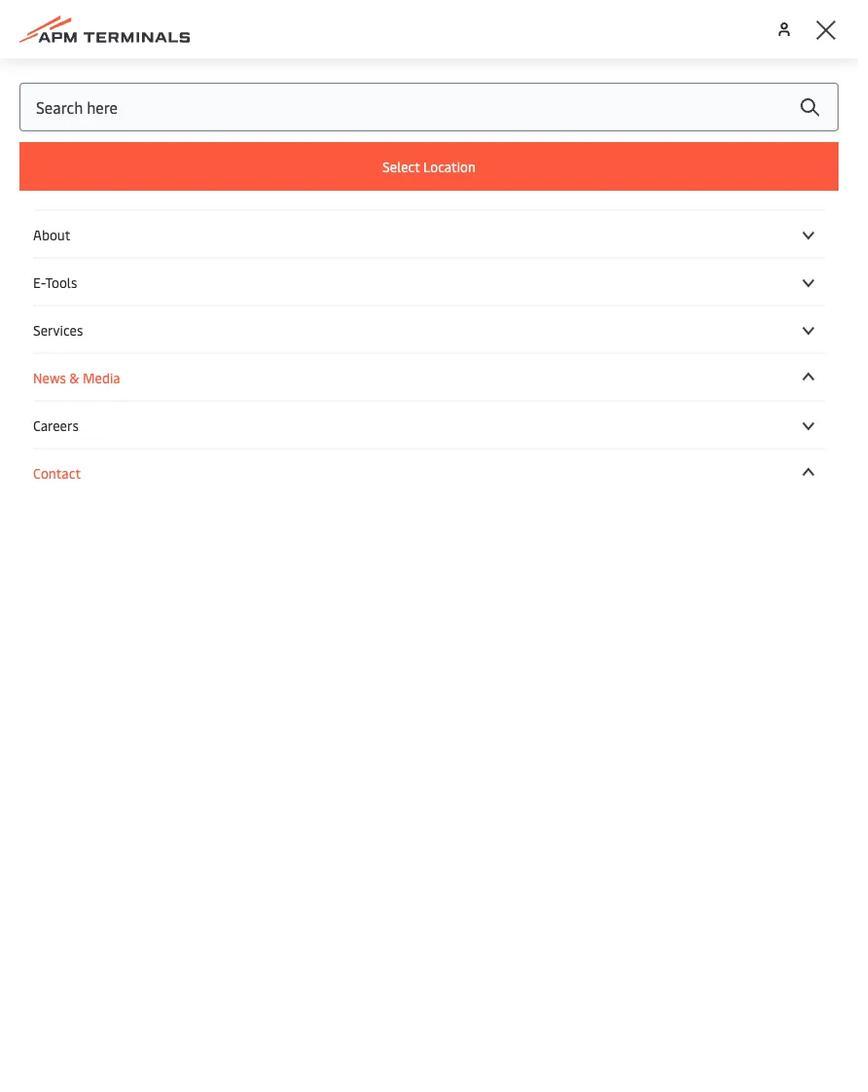 Task type: vqa. For each thing, say whether or not it's contained in the screenshot.
'DASHBOARD'
no



Task type: describe. For each thing, give the bounding box(es) containing it.
services button
[[33, 320, 825, 339]]

e-tools button
[[33, 272, 825, 291]]

contact
[[33, 463, 81, 482]]

trade
[[378, 473, 515, 550]]

about button
[[33, 225, 825, 243]]

select location button
[[19, 142, 839, 191]]

global for trade
[[206, 473, 365, 550]]

careers button
[[33, 415, 825, 434]]

home
[[89, 414, 125, 432]]

lifting global trade
[[31, 473, 515, 550]]

lifting
[[31, 473, 192, 550]]

e-tools
[[33, 272, 77, 291]]

tools
[[45, 272, 77, 291]]

media
[[83, 368, 120, 386]]

global for home
[[46, 414, 85, 432]]



Task type: locate. For each thing, give the bounding box(es) containing it.
news & media button
[[33, 368, 825, 386]]

1 horizontal spatial global
[[206, 473, 365, 550]]

e-
[[33, 272, 45, 291]]

services
[[33, 320, 83, 339]]

careers
[[33, 415, 79, 434]]

news
[[33, 368, 66, 386]]

select
[[382, 157, 420, 176]]

<
[[36, 414, 43, 432]]

location
[[423, 157, 476, 176]]

&
[[69, 368, 79, 386]]

select location
[[382, 157, 476, 176]]

global home link
[[46, 414, 125, 432]]

apm terminals vado gateway launch image
[[0, 58, 858, 409]]

news & media
[[33, 368, 120, 386]]

None submit
[[780, 83, 839, 131]]

contact button
[[33, 463, 825, 482]]

0 vertical spatial global
[[46, 414, 85, 432]]

1 vertical spatial global
[[206, 473, 365, 550]]

about
[[33, 225, 70, 243]]

Global search search field
[[19, 83, 839, 131]]

< global home
[[36, 414, 125, 432]]

0 horizontal spatial global
[[46, 414, 85, 432]]

global
[[46, 414, 85, 432], [206, 473, 365, 550]]



